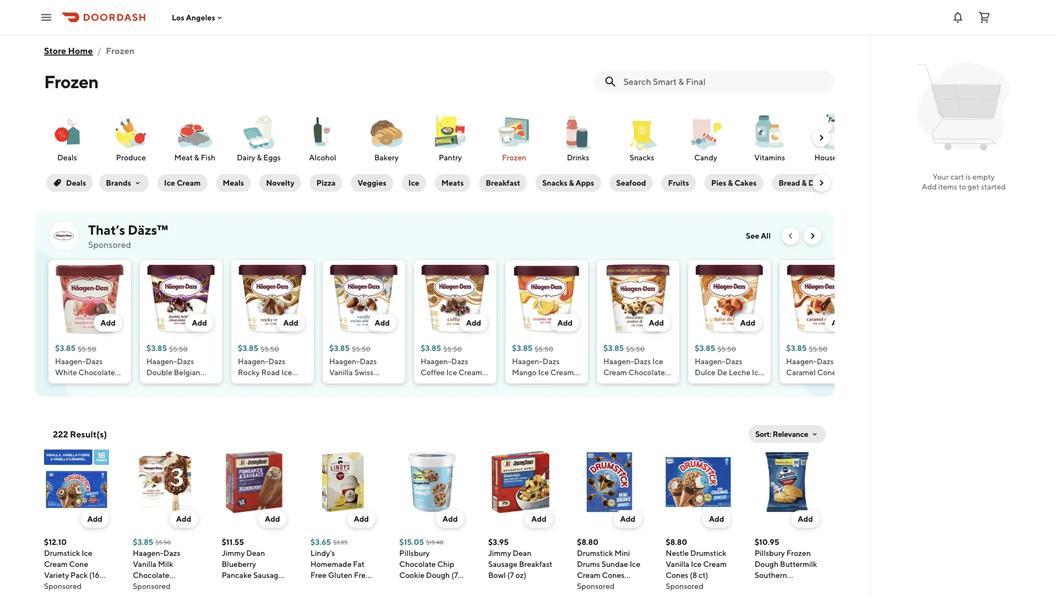 Task type: vqa. For each thing, say whether or not it's contained in the screenshot.
(8
yes



Task type: locate. For each thing, give the bounding box(es) containing it.
$5.50
[[78, 345, 96, 353], [169, 345, 188, 353], [261, 345, 279, 353], [352, 345, 371, 353], [444, 345, 462, 353], [535, 345, 554, 353], [627, 345, 645, 353], [718, 345, 737, 353], [810, 345, 828, 353], [156, 539, 171, 545]]

ct) right '(38'
[[808, 582, 817, 591]]

oz) inside $3.85 $5.50 haagen-dazs ice cream chocolate chip cookie dough (14 oz)
[[616, 390, 627, 399]]

add up $8.80 nestle drumstick vanilla ice cream cones (8 ct) sponsored
[[710, 514, 725, 523]]

2 jimmy from the left
[[489, 549, 512, 558]]

$8.80 drumstick mini drums sundae ice cream cones vanilla (20 ct)
[[577, 538, 641, 591]]

cones down "sundae" at bottom
[[603, 571, 625, 580]]

$5.50 inside the $3.85 $5.50 haagen-dazs mango ice cream (14 oz)
[[535, 345, 554, 353]]

previous button of carousel image
[[787, 231, 796, 240]]

cream inside the $3.85 $5.50 haagen-dazs vanilla milk chocolate almond ice cream bars (3 ct)
[[133, 593, 157, 595]]

meals button
[[216, 174, 251, 192]]

sausage down blueberry
[[253, 571, 283, 580]]

chocolate inside the $3.85 $5.50 haagen-dazs vanilla milk chocolate almond ice cream bars (3 ct)
[[133, 571, 170, 580]]

2 horizontal spatial chip
[[604, 379, 621, 388]]

meats link
[[433, 172, 473, 194]]

jimmy inside $3.95 jimmy dean sausage breakfast bowl (7 oz)
[[489, 549, 512, 558]]

breakfast down 'frozen' link
[[486, 178, 521, 187]]

snacks for snacks & apps
[[543, 178, 568, 187]]

that's
[[88, 222, 125, 237]]

vanilla left milk
[[133, 560, 157, 569]]

ct) inside $8.80 drumstick mini drums sundae ice cream cones vanilla (20 ct)
[[617, 582, 626, 591]]

1 horizontal spatial cones
[[666, 571, 689, 580]]

dulce
[[695, 368, 716, 377]]

& right bread
[[802, 178, 808, 187]]

haagen-
[[55, 357, 86, 366], [147, 357, 177, 366], [238, 357, 269, 366], [330, 357, 360, 366], [421, 357, 452, 366], [512, 357, 543, 366], [604, 357, 635, 366], [695, 357, 726, 366], [787, 357, 817, 366], [133, 549, 164, 558]]

add
[[923, 182, 938, 191], [101, 318, 116, 327], [192, 318, 207, 327], [283, 318, 299, 327], [375, 318, 390, 327], [466, 318, 482, 327], [558, 318, 573, 327], [649, 318, 665, 327], [741, 318, 756, 327], [832, 318, 847, 327], [87, 514, 102, 523], [176, 514, 191, 523], [265, 514, 280, 523], [354, 514, 369, 523], [443, 514, 458, 523], [532, 514, 547, 523], [621, 514, 636, 523], [710, 514, 725, 523], [798, 514, 814, 523]]

$5.50 for haagen-dazs ice cream chocolate chip cookie dough (14 oz)
[[627, 345, 645, 353]]

add for haagen-dazs white chocolate raspberry truffle ice cream (14 oz)
[[101, 318, 116, 327]]

1 horizontal spatial free
[[354, 571, 370, 580]]

deals down deals image
[[57, 153, 77, 162]]

pillsbury down "$10.95" at right bottom
[[755, 549, 786, 558]]

that's däzs™ sponsored
[[88, 222, 168, 250]]

drumstick inside $12.10 drumstick ice cream cone variety pack (16 ct)
[[44, 549, 80, 558]]

vanilla left swiss
[[330, 368, 353, 377]]

free down fat
[[354, 571, 370, 580]]

0 vertical spatial breakfast
[[486, 178, 521, 187]]

2 dean from the left
[[513, 549, 532, 558]]

alcohol image
[[303, 112, 343, 152]]

dean
[[246, 549, 265, 558], [513, 549, 532, 558]]

chip inside $3.85 $5.50 haagen-dazs double belgian chocolate chip ice cream (14 oz)
[[185, 379, 202, 388]]

$8.80 up 'nestle'
[[666, 538, 688, 547]]

apps
[[576, 178, 595, 187]]

0 horizontal spatial cones
[[603, 571, 625, 580]]

road
[[261, 368, 280, 377]]

& left 'apps'
[[569, 178, 574, 187]]

jimmy down $11.55
[[222, 549, 245, 558]]

add for pillsbury chocolate chip cookie dough (76 oz)
[[443, 514, 458, 523]]

$5.50 inside $3.85 $5.50 haagen-dazs dulce de leche ice cream (14 oz)
[[718, 345, 737, 353]]

& inside the pies & cakes "button"
[[729, 178, 734, 187]]

sponsored down that's at the top of the page
[[88, 239, 131, 250]]

haagen- inside $3.85 $5.50 haagen-dazs caramel cone ice cream (14 oz)
[[787, 357, 817, 366]]

$5.50 up road
[[261, 345, 279, 353]]

frozen right /
[[106, 45, 135, 56]]

$3.85 $5.50 haagen-dazs double belgian chocolate chip ice cream (14 oz)
[[147, 344, 214, 399]]

2 horizontal spatial drumstick
[[691, 549, 727, 558]]

add up $3.85 $5.50 haagen-dazs vanilla swiss almond ice cream (14 oz)
[[375, 318, 390, 327]]

$5.50 down haagen-dazs ice cream chocolate chip cookie dough (14 oz) 'image'
[[627, 345, 645, 353]]

cream inside $8.80 nestle drumstick vanilla ice cream cones (8 ct) sponsored
[[704, 560, 727, 569]]

meat
[[174, 153, 193, 162]]

0 vertical spatial cone
[[818, 368, 837, 377]]

1 vertical spatial cookie
[[400, 571, 425, 580]]

ice inside the $3.85 $5.50 haagen-dazs mango ice cream (14 oz)
[[539, 368, 549, 377]]

southern
[[755, 571, 788, 580]]

seafood
[[617, 178, 647, 187]]

haagen- for haagen-dazs coffee ice cream (14 oz)
[[421, 357, 452, 366]]

pillsbury frozen dough buttermilk southern homestyle (38 ct) image
[[755, 450, 820, 515]]

add up $11.55 jimmy dean blueberry pancake sausage (30 oz)
[[265, 514, 280, 523]]

1 jimmy from the left
[[222, 549, 245, 558]]

breakfast inside breakfast button
[[486, 178, 521, 187]]

ice inside $3.85 $5.50 haagen-dazs rocky road ice cream (14 oz)
[[282, 368, 292, 377]]

1 horizontal spatial snacks
[[630, 153, 655, 162]]

add up $12.10 drumstick ice cream cone variety pack (16 ct) in the bottom of the page
[[87, 514, 102, 523]]

sponsored up bars
[[133, 582, 171, 591]]

1 vertical spatial almond
[[133, 582, 161, 591]]

dough inside $3.85 $5.50 haagen-dazs ice cream chocolate chip cookie dough (14 oz)
[[649, 379, 673, 388]]

1 drumstick from the left
[[44, 549, 80, 558]]

dazs
[[86, 357, 103, 366], [177, 357, 194, 366], [269, 357, 286, 366], [360, 357, 377, 366], [452, 357, 469, 366], [543, 357, 560, 366], [635, 357, 651, 366], [726, 357, 743, 366], [817, 357, 834, 366], [164, 549, 181, 558]]

0 horizontal spatial sausage
[[253, 571, 283, 580]]

0 vertical spatial next image
[[818, 133, 827, 142]]

chocolate for belgian
[[147, 379, 183, 388]]

bread & dough link
[[771, 172, 842, 194]]

pizza
[[317, 178, 336, 187]]

$5.50 for haagen-dazs vanilla swiss almond ice cream (14 oz)
[[352, 345, 371, 353]]

1 horizontal spatial drumstick
[[577, 549, 614, 558]]

veggies
[[358, 178, 387, 187]]

1 horizontal spatial sausage
[[489, 560, 518, 569]]

add up the $3.85 $5.50 haagen-dazs vanilla milk chocolate almond ice cream bars (3 ct)
[[176, 514, 191, 523]]

pillsbury inside $10.95 pillsbury frozen dough buttermilk southern homestyle (38 ct)
[[755, 549, 786, 558]]

vanilla inside $8.80 nestle drumstick vanilla ice cream cones (8 ct) sponsored
[[666, 560, 690, 569]]

all
[[762, 231, 771, 240]]

drumstick up the (8
[[691, 549, 727, 558]]

$5.50 up mango
[[535, 345, 554, 353]]

1 vertical spatial breakfast
[[519, 560, 553, 569]]

$3.85 inside $3.85 $5.50 haagen-dazs rocky road ice cream (14 oz)
[[238, 344, 259, 353]]

0 horizontal spatial $8.80
[[577, 538, 599, 547]]

caramel
[[787, 368, 817, 377]]

angeles
[[186, 13, 215, 22]]

$3.85 for haagen-dazs mango ice cream (14 oz)
[[512, 344, 533, 353]]

0 horizontal spatial drumstick
[[44, 549, 80, 558]]

jimmy down $3.95
[[489, 549, 512, 558]]

0 horizontal spatial dean
[[246, 549, 265, 558]]

bread & dough
[[779, 178, 833, 187]]

$10.95 pillsbury frozen dough buttermilk southern homestyle (38 ct)
[[755, 538, 818, 591]]

bowl
[[489, 571, 506, 580]]

add up $3.85 $5.50 haagen-dazs white chocolate raspberry truffle ice cream (14 oz)
[[101, 318, 116, 327]]

ct) right (20
[[617, 582, 626, 591]]

ice cream button
[[158, 174, 207, 192]]

$3.85 inside $3.85 $5.50 haagen-dazs double belgian chocolate chip ice cream (14 oz)
[[147, 344, 167, 353]]

sponsored for $8.80 drumstick mini drums sundae ice cream cones vanilla (20 ct)
[[577, 582, 615, 591]]

0 horizontal spatial almond
[[133, 582, 161, 591]]

cone right caramel
[[818, 368, 837, 377]]

0 horizontal spatial snacks
[[543, 178, 568, 187]]

sausage inside $11.55 jimmy dean blueberry pancake sausage (30 oz)
[[253, 571, 283, 580]]

add for drumstick mini drums sundae ice cream cones vanilla (20 ct)
[[621, 514, 636, 523]]

& inside meat & fish link
[[194, 153, 199, 162]]

ct) right the (8
[[699, 571, 709, 580]]

haagen- for haagen-dazs mango ice cream (14 oz)
[[512, 357, 543, 366]]

$5.50 up coffee
[[444, 345, 462, 353]]

$3.85
[[55, 344, 76, 353], [147, 344, 167, 353], [238, 344, 259, 353], [330, 344, 350, 353], [421, 344, 441, 353], [512, 344, 533, 353], [604, 344, 624, 353], [695, 344, 716, 353], [787, 344, 807, 353], [133, 538, 153, 547], [334, 539, 348, 545]]

breakfast inside $3.95 jimmy dean sausage breakfast bowl (7 oz)
[[519, 560, 553, 569]]

pillsbury
[[400, 549, 430, 558], [755, 549, 786, 558]]

dazs inside $3.85 $5.50 haagen-dazs white chocolate raspberry truffle ice cream (14 oz)
[[86, 357, 103, 366]]

cookie inside the $15.05 $15.40 pillsbury chocolate chip cookie dough (76 oz)
[[400, 571, 425, 580]]

cream inside $3.85 $5.50 haagen-dazs coffee ice cream (14 oz)
[[459, 368, 483, 377]]

haagen- inside the $3.85 $5.50 haagen-dazs mango ice cream (14 oz)
[[512, 357, 543, 366]]

household link
[[807, 112, 862, 163]]

$5.50 up belgian
[[169, 345, 188, 353]]

add up $3.85 $5.50 haagen-dazs ice cream chocolate chip cookie dough (14 oz)
[[649, 318, 665, 327]]

frozen up buttermilk
[[787, 549, 812, 558]]

$5.50 for haagen-dazs white chocolate raspberry truffle ice cream (14 oz)
[[78, 345, 96, 353]]

vanilla down 'nestle'
[[666, 560, 690, 569]]

sponsored down the (8
[[666, 582, 704, 591]]

haagen- inside $3.85 $5.50 haagen-dazs rocky road ice cream (14 oz)
[[238, 357, 269, 366]]

chip for cream
[[604, 379, 621, 388]]

1 horizontal spatial dean
[[513, 549, 532, 558]]

bakery image
[[367, 112, 407, 152]]

/
[[97, 45, 102, 56]]

(14 inside $3.85 $5.50 haagen-dazs dulce de leche ice cream (14 oz)
[[721, 379, 731, 388]]

dazs inside $3.85 $5.50 haagen-dazs coffee ice cream (14 oz)
[[452, 357, 469, 366]]

pillsbury down $15.05
[[400, 549, 430, 558]]

haagen-dazs vanilla swiss almond ice cream (14 oz) image
[[330, 264, 399, 334]]

$3.85 $5.50 haagen-dazs vanilla milk chocolate almond ice cream bars (3 ct)
[[133, 538, 193, 595]]

dean up blueberry
[[246, 549, 265, 558]]

pizza button
[[310, 174, 343, 192]]

cones left the (8
[[666, 571, 689, 580]]

almond up bars
[[133, 582, 161, 591]]

0 horizontal spatial cookie
[[400, 571, 425, 580]]

ct) down lemon
[[320, 593, 329, 595]]

1 vertical spatial cone
[[69, 560, 88, 569]]

chocolate inside the $15.05 $15.40 pillsbury chocolate chip cookie dough (76 oz)
[[400, 560, 436, 569]]

$5.50 up the de
[[718, 345, 737, 353]]

cone up pack
[[69, 560, 88, 569]]

dazs inside $3.85 $5.50 haagen-dazs vanilla swiss almond ice cream (14 oz)
[[360, 357, 377, 366]]

snacks left 'apps'
[[543, 178, 568, 187]]

$8.80 up drums
[[577, 538, 599, 547]]

$5.50 up raspberry
[[78, 345, 96, 353]]

snacks
[[630, 153, 655, 162], [543, 178, 568, 187]]

frozen inside $10.95 pillsbury frozen dough buttermilk southern homestyle (38 ct)
[[787, 549, 812, 558]]

1 vertical spatial sausage
[[253, 571, 283, 580]]

mango
[[512, 368, 537, 377]]

frozen down frozen 'image' in the top of the page
[[502, 153, 527, 162]]

0 items, open order cart image
[[979, 11, 992, 24]]

jimmy dean sausage breakfast bowl (7 oz) image
[[489, 450, 554, 515]]

produce
[[116, 153, 146, 162]]

& for fish
[[194, 153, 199, 162]]

sponsored down variety
[[44, 582, 82, 591]]

cream inside button
[[177, 178, 201, 187]]

0 vertical spatial sausage
[[489, 560, 518, 569]]

$5.50 up caramel
[[810, 345, 828, 353]]

$3.85 $5.50 haagen-dazs coffee ice cream (14 oz)
[[421, 344, 483, 388]]

1 dean from the left
[[246, 549, 265, 558]]

0 horizontal spatial cone
[[69, 560, 88, 569]]

drumstick up drums
[[577, 549, 614, 558]]

1 horizontal spatial chip
[[438, 560, 455, 569]]

mini
[[615, 549, 631, 558]]

add up $3.95 jimmy dean sausage breakfast bowl (7 oz)
[[532, 514, 547, 523]]

deals left brands
[[66, 178, 86, 187]]

& right pies
[[729, 178, 734, 187]]

almond down swiss
[[330, 379, 357, 388]]

sponsored for $3.85 $5.50 haagen-dazs vanilla milk chocolate almond ice cream bars (3 ct)
[[133, 582, 171, 591]]

0 vertical spatial deals
[[57, 153, 77, 162]]

$5.50 inside $3.85 $5.50 haagen-dazs caramel cone ice cream (14 oz)
[[810, 345, 828, 353]]

free up lemon
[[311, 571, 327, 580]]

dazs inside the $3.85 $5.50 haagen-dazs vanilla milk chocolate almond ice cream bars (3 ct)
[[164, 549, 181, 558]]

add up the mini
[[621, 514, 636, 523]]

next image
[[818, 133, 827, 142], [818, 179, 827, 187]]

add for haagen-dazs ice cream chocolate chip cookie dough (14 oz)
[[649, 318, 665, 327]]

jimmy dean blueberry pancake sausage (30 oz) image
[[222, 450, 287, 515]]

2 $8.80 from the left
[[666, 538, 688, 547]]

store
[[44, 45, 66, 56]]

1 horizontal spatial almond
[[330, 379, 357, 388]]

haagen- for haagen-dazs vanilla swiss almond ice cream (14 oz)
[[330, 357, 360, 366]]

veggies button
[[351, 174, 393, 192]]

drumstick ice cream cone variety pack (16 ct) image
[[44, 450, 109, 515]]

$12.10
[[44, 538, 67, 547]]

(76
[[452, 571, 463, 580]]

& left fish
[[194, 153, 199, 162]]

(14 inside $3.85 $5.50 haagen-dazs caramel cone ice cream (14 oz)
[[812, 379, 822, 388]]

2 cones from the left
[[666, 571, 689, 580]]

drumstick inside $8.80 drumstick mini drums sundae ice cream cones vanilla (20 ct)
[[577, 549, 614, 558]]

& for cakes
[[729, 178, 734, 187]]

oz) inside $3.85 $5.50 haagen-dazs white chocolate raspberry truffle ice cream (14 oz)
[[104, 390, 115, 399]]

vanilla
[[330, 368, 353, 377], [133, 560, 157, 569], [666, 560, 690, 569], [577, 582, 601, 591]]

$5.50 up milk
[[156, 539, 171, 545]]

1 horizontal spatial cookie
[[622, 379, 648, 388]]

ct) down variety
[[44, 582, 54, 591]]

dean up (7 at left
[[513, 549, 532, 558]]

drinks link
[[551, 112, 606, 163]]

novelty link
[[257, 172, 303, 194]]

pantry image
[[431, 112, 471, 152]]

snacks & apps
[[543, 178, 595, 187]]

222 result(s)
[[53, 429, 107, 439]]

1 horizontal spatial pillsbury
[[755, 549, 786, 558]]

dazs inside $3.85 $5.50 haagen-dazs ice cream chocolate chip cookie dough (14 oz)
[[635, 357, 651, 366]]

2 drumstick from the left
[[577, 549, 614, 558]]

$10.95
[[755, 538, 780, 547]]

de
[[718, 368, 728, 377]]

add up the $3.85 $5.50 haagen-dazs mango ice cream (14 oz)
[[558, 318, 573, 327]]

los angeles button
[[172, 13, 224, 22]]

0 vertical spatial snacks
[[630, 153, 655, 162]]

dean inside $11.55 jimmy dean blueberry pancake sausage (30 oz)
[[246, 549, 265, 558]]

haagen- inside the $3.85 $5.50 haagen-dazs vanilla milk chocolate almond ice cream bars (3 ct)
[[133, 549, 164, 558]]

$5.50 for haagen-dazs rocky road ice cream (14 oz)
[[261, 345, 279, 353]]

add for drumstick ice cream cone variety pack (16 ct)
[[87, 514, 102, 523]]

$3.85 inside $3.85 $5.50 haagen-dazs caramel cone ice cream (14 oz)
[[787, 344, 807, 353]]

ice inside $12.10 drumstick ice cream cone variety pack (16 ct)
[[82, 549, 92, 558]]

jimmy
[[222, 549, 245, 558], [489, 549, 512, 558]]

your
[[933, 172, 950, 181]]

haagen- for haagen-dazs double belgian chocolate chip ice cream (14 oz)
[[147, 357, 177, 366]]

truffle
[[92, 379, 115, 388]]

chip inside $3.85 $5.50 haagen-dazs ice cream chocolate chip cookie dough (14 oz)
[[604, 379, 621, 388]]

$3.85 inside $3.85 $5.50 haagen-dazs coffee ice cream (14 oz)
[[421, 344, 441, 353]]

$3.85 for haagen-dazs dulce de leche ice cream (14 oz)
[[695, 344, 716, 353]]

1 pillsbury from the left
[[400, 549, 430, 558]]

next image down household
[[818, 179, 827, 187]]

$3.85 inside $3.85 $5.50 haagen-dazs white chocolate raspberry truffle ice cream (14 oz)
[[55, 344, 76, 353]]

$3.85 for haagen-dazs white chocolate raspberry truffle ice cream (14 oz)
[[55, 344, 76, 353]]

vanilla left (20
[[577, 582, 601, 591]]

vanilla inside $3.85 $5.50 haagen-dazs vanilla swiss almond ice cream (14 oz)
[[330, 368, 353, 377]]

1 vertical spatial next image
[[818, 179, 827, 187]]

haagen-dazs caramel cone ice cream (14 oz) image
[[787, 264, 856, 334]]

3 drumstick from the left
[[691, 549, 727, 558]]

dazs for haagen-dazs white chocolate raspberry truffle ice cream (14 oz)
[[86, 357, 103, 366]]

free
[[311, 571, 327, 580], [354, 571, 370, 580]]

$3.85 inside $3.85 $5.50 haagen-dazs ice cream chocolate chip cookie dough (14 oz)
[[604, 344, 624, 353]]

$3.65 $3.85 lindy's homemade fat free gluten free lemon italian ice (6 ct)
[[311, 538, 371, 595]]

add for nestle drumstick vanilla ice cream cones (8 ct)
[[710, 514, 725, 523]]

almond inside $3.85 $5.50 haagen-dazs vanilla swiss almond ice cream (14 oz)
[[330, 379, 357, 388]]

next button of carousel image
[[809, 231, 818, 240]]

snacks & apps button
[[536, 174, 601, 192]]

1 next image from the top
[[818, 133, 827, 142]]

ice inside $3.85 $5.50 haagen-dazs dulce de leche ice cream (14 oz)
[[753, 368, 763, 377]]

items
[[939, 182, 958, 191]]

sponsored down drums
[[577, 582, 615, 591]]

ice inside $3.85 $5.50 haagen-dazs white chocolate raspberry truffle ice cream (14 oz)
[[55, 390, 66, 399]]

ice button
[[402, 174, 426, 192]]

$5.50 for haagen-dazs double belgian chocolate chip ice cream (14 oz)
[[169, 345, 188, 353]]

meat & fish
[[174, 153, 216, 162]]

chip for belgian
[[185, 379, 202, 388]]

$5.50 inside $3.85 $5.50 haagen-dazs ice cream chocolate chip cookie dough (14 oz)
[[627, 345, 645, 353]]

0 horizontal spatial jimmy
[[222, 549, 245, 558]]

sponsored for $12.10 drumstick ice cream cone variety pack (16 ct)
[[44, 582, 82, 591]]

open menu image
[[40, 11, 53, 24]]

novelty button
[[260, 174, 301, 192]]

ct) right (3
[[184, 593, 193, 595]]

lindy's homemade fat free gluten free lemon italian ice (6 ct) image
[[311, 450, 376, 515]]

next image for fruits link
[[818, 179, 827, 187]]

breakfast left drums
[[519, 560, 553, 569]]

0 vertical spatial almond
[[330, 379, 357, 388]]

2 pillsbury from the left
[[755, 549, 786, 558]]

is
[[966, 172, 972, 181]]

seafood link
[[608, 172, 655, 194]]

sausage
[[489, 560, 518, 569], [253, 571, 283, 580]]

0 horizontal spatial free
[[311, 571, 327, 580]]

add up $3.85 $5.50 haagen-dazs rocky road ice cream (14 oz)
[[283, 318, 299, 327]]

$5.50 up swiss
[[352, 345, 371, 353]]

haagen- inside $3.85 $5.50 haagen-dazs ice cream chocolate chip cookie dough (14 oz)
[[604, 357, 635, 366]]

2 next image from the top
[[818, 179, 827, 187]]

0 vertical spatial cookie
[[622, 379, 648, 388]]

dough inside $10.95 pillsbury frozen dough buttermilk southern homestyle (38 ct)
[[755, 560, 779, 569]]

add up fat
[[354, 514, 369, 523]]

add up $3.85 $5.50 haagen-dazs coffee ice cream (14 oz)
[[466, 318, 482, 327]]

add for haagen-dazs vanilla swiss almond ice cream (14 oz)
[[375, 318, 390, 327]]

deals button
[[44, 172, 95, 194], [46, 174, 93, 192]]

snacks down snacks image
[[630, 153, 655, 162]]

chocolate for cream
[[629, 368, 666, 377]]

& left eggs
[[257, 153, 262, 162]]

oz) inside $3.85 $5.50 haagen-dazs dulce de leche ice cream (14 oz)
[[732, 379, 743, 388]]

oz) inside $3.85 $5.50 haagen-dazs rocky road ice cream (14 oz)
[[275, 379, 286, 388]]

add up belgian
[[192, 318, 207, 327]]

ct) inside $12.10 drumstick ice cream cone variety pack (16 ct)
[[44, 582, 54, 591]]

(8
[[690, 571, 698, 580]]

bread
[[779, 178, 801, 187]]

dean inside $3.95 jimmy dean sausage breakfast bowl (7 oz)
[[513, 549, 532, 558]]

haagen- inside $3.85 $5.50 haagen-dazs white chocolate raspberry truffle ice cream (14 oz)
[[55, 357, 86, 366]]

snacks link
[[615, 112, 670, 163]]

haagen- inside $3.85 $5.50 haagen-dazs coffee ice cream (14 oz)
[[421, 357, 452, 366]]

candy image
[[687, 112, 726, 152]]

$3.85 for haagen-dazs caramel cone ice cream (14 oz)
[[787, 344, 807, 353]]

1 horizontal spatial jimmy
[[489, 549, 512, 558]]

snacks inside "button"
[[543, 178, 568, 187]]

chocolate inside $3.85 $5.50 haagen-dazs double belgian chocolate chip ice cream (14 oz)
[[147, 379, 183, 388]]

cream inside $3.85 $5.50 haagen-dazs white chocolate raspberry truffle ice cream (14 oz)
[[67, 390, 91, 399]]

cones
[[603, 571, 625, 580], [666, 571, 689, 580]]

sausage up bowl
[[489, 560, 518, 569]]

$8.80 inside $8.80 drumstick mini drums sundae ice cream cones vanilla (20 ct)
[[577, 538, 599, 547]]

ice cream
[[164, 178, 201, 187]]

add down your
[[923, 182, 938, 191]]

0 horizontal spatial chip
[[185, 379, 202, 388]]

(20
[[603, 582, 615, 591]]

add up the '$15.40'
[[443, 514, 458, 523]]

add up buttermilk
[[798, 514, 814, 523]]

dazs inside the $3.85 $5.50 haagen-dazs mango ice cream (14 oz)
[[543, 357, 560, 366]]

1 horizontal spatial cone
[[818, 368, 837, 377]]

1 horizontal spatial $8.80
[[666, 538, 688, 547]]

add up $3.85 $5.50 haagen-dazs caramel cone ice cream (14 oz)
[[832, 318, 847, 327]]

& for dough
[[802, 178, 808, 187]]

$3.85 for haagen-dazs ice cream chocolate chip cookie dough (14 oz)
[[604, 344, 624, 353]]

cream inside $3.85 $5.50 haagen-dazs dulce de leche ice cream (14 oz)
[[695, 379, 719, 388]]

$3.85 for haagen-dazs vanilla swiss almond ice cream (14 oz)
[[330, 344, 350, 353]]

1 $8.80 from the left
[[577, 538, 599, 547]]

add up $3.85 $5.50 haagen-dazs dulce de leche ice cream (14 oz)
[[741, 318, 756, 327]]

dazs inside $3.85 $5.50 haagen-dazs dulce de leche ice cream (14 oz)
[[726, 357, 743, 366]]

1 cones from the left
[[603, 571, 625, 580]]

1 vertical spatial snacks
[[543, 178, 568, 187]]

0 horizontal spatial pillsbury
[[400, 549, 430, 558]]

$8.80 for $8.80 drumstick mini drums sundae ice cream cones vanilla (20 ct)
[[577, 538, 599, 547]]

next image up household
[[818, 133, 827, 142]]

Search Smart & Final search field
[[624, 75, 827, 88]]

drumstick down $12.10
[[44, 549, 80, 558]]



Task type: describe. For each thing, give the bounding box(es) containing it.
$3.85 $5.50 haagen-dazs vanilla swiss almond ice cream (14 oz)
[[330, 344, 395, 399]]

lemon
[[311, 582, 335, 591]]

add for haagen-dazs mango ice cream (14 oz)
[[558, 318, 573, 327]]

däzs™
[[128, 222, 168, 237]]

add inside "your cart is empty add items to get started"
[[923, 182, 938, 191]]

vitamins link
[[743, 112, 798, 163]]

cones inside $8.80 nestle drumstick vanilla ice cream cones (8 ct) sponsored
[[666, 571, 689, 580]]

fish
[[201, 153, 216, 162]]

oz) inside the $3.85 $5.50 haagen-dazs mango ice cream (14 oz)
[[524, 379, 535, 388]]

notification bell image
[[952, 11, 965, 24]]

vanilla inside $8.80 drumstick mini drums sundae ice cream cones vanilla (20 ct)
[[577, 582, 601, 591]]

sort:
[[756, 430, 772, 439]]

homestyle
[[755, 582, 793, 591]]

drumstick for $8.80
[[577, 549, 614, 558]]

result(s)
[[70, 429, 107, 439]]

haagen-dazs double belgian chocolate chip ice cream (14 oz) image
[[147, 264, 216, 334]]

(14 inside $3.85 $5.50 haagen-dazs white chocolate raspberry truffle ice cream (14 oz)
[[92, 390, 103, 399]]

chip inside the $15.05 $15.40 pillsbury chocolate chip cookie dough (76 oz)
[[438, 560, 455, 569]]

add for haagen-dazs dulce de leche ice cream (14 oz)
[[741, 318, 756, 327]]

$8.80 nestle drumstick vanilla ice cream cones (8 ct) sponsored
[[666, 538, 727, 591]]

$11.55
[[222, 538, 244, 547]]

(14 inside $3.85 $5.50 haagen-dazs vanilla swiss almond ice cream (14 oz)
[[330, 390, 340, 399]]

deals link
[[40, 112, 95, 163]]

cones inside $8.80 drumstick mini drums sundae ice cream cones vanilla (20 ct)
[[603, 571, 625, 580]]

drumstick for $12.10
[[44, 549, 80, 558]]

pizza link
[[308, 172, 345, 194]]

meals link
[[214, 172, 253, 194]]

nestle
[[666, 549, 689, 558]]

oz) inside $3.85 $5.50 haagen-dazs vanilla swiss almond ice cream (14 oz)
[[341, 390, 352, 399]]

$3.85 $5.50 haagen-dazs ice cream chocolate chip cookie dough (14 oz)
[[604, 344, 673, 399]]

(14 inside $3.85 $5.50 haagen-dazs coffee ice cream (14 oz)
[[421, 379, 431, 388]]

add for pillsbury frozen dough buttermilk southern homestyle (38 ct)
[[798, 514, 814, 523]]

$5.50 for haagen-dazs dulce de leche ice cream (14 oz)
[[718, 345, 737, 353]]

vitamins image
[[751, 112, 790, 152]]

jimmy for $11.55
[[222, 549, 245, 558]]

add for jimmy dean blueberry pancake sausage (30 oz)
[[265, 514, 280, 523]]

$5.50 for haagen-dazs mango ice cream (14 oz)
[[535, 345, 554, 353]]

meat & fish image
[[175, 112, 215, 152]]

cream inside $3.85 $5.50 haagen-dazs rocky road ice cream (14 oz)
[[238, 379, 262, 388]]

dazs for haagen-dazs rocky road ice cream (14 oz)
[[269, 357, 286, 366]]

haagen-dazs coffee ice cream (14 oz) image
[[421, 264, 490, 334]]

pillsbury inside the $15.05 $15.40 pillsbury chocolate chip cookie dough (76 oz)
[[400, 549, 430, 558]]

sausage inside $3.95 jimmy dean sausage breakfast bowl (7 oz)
[[489, 560, 518, 569]]

ice inside $3.85 $5.50 haagen-dazs caramel cone ice cream (14 oz)
[[839, 368, 849, 377]]

pack
[[71, 571, 88, 580]]

ice inside $3.65 $3.85 lindy's homemade fat free gluten free lemon italian ice (6 ct)
[[360, 582, 371, 591]]

$3.85 $5.50 haagen-dazs white chocolate raspberry truffle ice cream (14 oz)
[[55, 344, 115, 399]]

pies
[[712, 178, 727, 187]]

home
[[68, 45, 93, 56]]

see
[[747, 231, 760, 240]]

$5.50 inside the $3.85 $5.50 haagen-dazs vanilla milk chocolate almond ice cream bars (3 ct)
[[156, 539, 171, 545]]

$3.85 for haagen-dazs double belgian chocolate chip ice cream (14 oz)
[[147, 344, 167, 353]]

dough inside button
[[809, 178, 833, 187]]

$3.85 for haagen-dazs rocky road ice cream (14 oz)
[[238, 344, 259, 353]]

fruits button
[[662, 174, 696, 192]]

haagen- for haagen-dazs ice cream chocolate chip cookie dough (14 oz)
[[604, 357, 635, 366]]

cone inside $12.10 drumstick ice cream cone variety pack (16 ct)
[[69, 560, 88, 569]]

$15.40
[[427, 539, 444, 545]]

cream inside $3.85 $5.50 haagen-dazs caramel cone ice cream (14 oz)
[[787, 379, 810, 388]]

oz) inside the $15.05 $15.40 pillsbury chocolate chip cookie dough (76 oz)
[[400, 582, 410, 591]]

cream inside $3.85 $5.50 haagen-dazs double belgian chocolate chip ice cream (14 oz)
[[147, 390, 170, 399]]

1 vertical spatial deals
[[66, 178, 86, 187]]

pantry link
[[423, 112, 478, 163]]

drinks
[[567, 153, 590, 162]]

cream inside $3.85 $5.50 haagen-dazs vanilla swiss almond ice cream (14 oz)
[[371, 379, 395, 388]]

dazs for haagen-dazs dulce de leche ice cream (14 oz)
[[726, 357, 743, 366]]

chocolate inside $3.85 $5.50 haagen-dazs white chocolate raspberry truffle ice cream (14 oz)
[[79, 368, 115, 377]]

candy
[[695, 153, 718, 162]]

snacks for snacks
[[630, 153, 655, 162]]

los angeles
[[172, 13, 215, 22]]

see all link
[[740, 227, 778, 245]]

frozen image
[[495, 112, 535, 152]]

dough inside the $15.05 $15.40 pillsbury chocolate chip cookie dough (76 oz)
[[426, 571, 450, 580]]

haagen-dazs mango ice cream (14 oz) image
[[512, 264, 582, 334]]

fruits link
[[660, 172, 699, 194]]

variety
[[44, 571, 69, 580]]

(14 inside $3.85 $5.50 haagen-dazs rocky road ice cream (14 oz)
[[263, 379, 273, 388]]

ice inside $3.85 $5.50 haagen-dazs double belgian chocolate chip ice cream (14 oz)
[[203, 379, 214, 388]]

pancake
[[222, 571, 252, 580]]

jimmy for $3.95
[[489, 549, 512, 558]]

dean for sausage
[[513, 549, 532, 558]]

buttermilk
[[781, 560, 818, 569]]

dazs for haagen-dazs caramel cone ice cream (14 oz)
[[817, 357, 834, 366]]

drumstick inside $8.80 nestle drumstick vanilla ice cream cones (8 ct) sponsored
[[691, 549, 727, 558]]

bread & dough button
[[773, 174, 840, 192]]

cream inside the $3.85 $5.50 haagen-dazs mango ice cream (14 oz)
[[551, 368, 574, 377]]

los
[[172, 13, 185, 22]]

cream inside $8.80 drumstick mini drums sundae ice cream cones vanilla (20 ct)
[[577, 571, 601, 580]]

vitamins
[[755, 153, 786, 162]]

$3.85 for haagen-dazs coffee ice cream (14 oz)
[[421, 344, 441, 353]]

drums
[[577, 560, 601, 569]]

produce link
[[104, 112, 159, 163]]

haagen-dazs ice cream chocolate chip cookie dough (14 oz) image
[[604, 264, 673, 334]]

$8.80 for $8.80 nestle drumstick vanilla ice cream cones (8 ct) sponsored
[[666, 538, 688, 547]]

2 free from the left
[[354, 571, 370, 580]]

add for haagen-dazs rocky road ice cream (14 oz)
[[283, 318, 299, 327]]

almond inside the $3.85 $5.50 haagen-dazs vanilla milk chocolate almond ice cream bars (3 ct)
[[133, 582, 161, 591]]

(38
[[795, 582, 806, 591]]

dazs for haagen-dazs coffee ice cream (14 oz)
[[452, 357, 469, 366]]

add for haagen-dazs vanilla milk chocolate almond ice cream bars (3 ct)
[[176, 514, 191, 523]]

ice inside the $3.85 $5.50 haagen-dazs vanilla milk chocolate almond ice cream bars (3 ct)
[[162, 582, 173, 591]]

ct) inside $10.95 pillsbury frozen dough buttermilk southern homestyle (38 ct)
[[808, 582, 817, 591]]

dairy & eggs image
[[239, 112, 279, 152]]

bars
[[158, 593, 173, 595]]

dazs for haagen-dazs double belgian chocolate chip ice cream (14 oz)
[[177, 357, 194, 366]]

double
[[147, 368, 172, 377]]

add for jimmy dean sausage breakfast bowl (7 oz)
[[532, 514, 547, 523]]

oz) inside $3.85 $5.50 haagen-dazs double belgian chocolate chip ice cream (14 oz)
[[184, 390, 194, 399]]

$3.65
[[311, 538, 331, 547]]

sponsored inside $8.80 nestle drumstick vanilla ice cream cones (8 ct) sponsored
[[666, 582, 704, 591]]

meat & fish link
[[168, 112, 223, 163]]

ct) inside $8.80 nestle drumstick vanilla ice cream cones (8 ct) sponsored
[[699, 571, 709, 580]]

haagen- for haagen-dazs dulce de leche ice cream (14 oz)
[[695, 357, 726, 366]]

$15.05 $15.40 pillsbury chocolate chip cookie dough (76 oz)
[[400, 538, 463, 591]]

$3.95 jimmy dean sausage breakfast bowl (7 oz)
[[489, 538, 553, 580]]

homemade
[[311, 560, 352, 569]]

empty retail cart image
[[913, 55, 1016, 159]]

haagen-dazs vanilla milk chocolate almond ice cream bars (3 ct) image
[[133, 450, 198, 515]]

chocolate for milk
[[133, 571, 170, 580]]

$3.85 $5.50 haagen-dazs rocky road ice cream (14 oz)
[[238, 344, 292, 388]]

drumstick mini drums sundae ice cream cones vanilla (20 ct) image
[[577, 450, 643, 515]]

add for haagen-dazs coffee ice cream (14 oz)
[[466, 318, 482, 327]]

frozen link
[[487, 112, 542, 163]]

haagen-dazs dulce de leche ice cream (14 oz) image
[[695, 264, 765, 334]]

nestle drumstick vanilla ice cream cones (8 ct) image
[[666, 450, 731, 515]]

pillsbury chocolate chip cookie dough (76 oz) image
[[400, 450, 465, 515]]

ice inside $3.85 $5.50 haagen-dazs coffee ice cream (14 oz)
[[447, 368, 457, 377]]

(14 inside $3.85 $5.50 haagen-dazs ice cream chocolate chip cookie dough (14 oz)
[[604, 390, 614, 399]]

dazs for haagen-dazs mango ice cream (14 oz)
[[543, 357, 560, 366]]

frozen down store home link
[[44, 71, 98, 92]]

store home link
[[44, 40, 93, 62]]

$3.85 inside $3.65 $3.85 lindy's homemade fat free gluten free lemon italian ice (6 ct)
[[334, 539, 348, 545]]

dean for blueberry
[[246, 549, 265, 558]]

relevance
[[773, 430, 809, 439]]

ice inside $8.80 drumstick mini drums sundae ice cream cones vanilla (20 ct)
[[630, 560, 641, 569]]

veggies link
[[349, 172, 396, 194]]

oz) inside $3.85 $5.50 haagen-dazs coffee ice cream (14 oz)
[[433, 379, 444, 388]]

$3.85 $5.50 haagen-dazs caramel cone ice cream (14 oz)
[[787, 344, 849, 388]]

ice inside $3.85 $5.50 haagen-dazs vanilla swiss almond ice cream (14 oz)
[[359, 379, 370, 388]]

household image
[[814, 112, 854, 152]]

cream inside $3.85 $5.50 haagen-dazs ice cream chocolate chip cookie dough (14 oz)
[[604, 368, 628, 377]]

(30
[[222, 582, 234, 591]]

$3.85 $5.50 haagen-dazs dulce de leche ice cream (14 oz)
[[695, 344, 763, 388]]

dazs for haagen-dazs ice cream chocolate chip cookie dough (14 oz)
[[635, 357, 651, 366]]

haagen-dazs rocky road ice cream (14 oz) image
[[238, 264, 307, 334]]

empty
[[973, 172, 996, 181]]

breakfast button
[[480, 174, 527, 192]]

meats button
[[435, 174, 471, 192]]

haagen-dazs white chocolate raspberry truffle ice cream (14 oz) image
[[55, 264, 125, 334]]

swiss
[[355, 368, 374, 377]]

gluten
[[328, 571, 353, 580]]

sponsored inside that's däzs™ sponsored
[[88, 239, 131, 250]]

next image for household link
[[818, 133, 827, 142]]

add for lindy's homemade fat free gluten free lemon italian ice (6 ct)
[[354, 514, 369, 523]]

$5.50 for haagen-dazs coffee ice cream (14 oz)
[[444, 345, 462, 353]]

sundae
[[602, 560, 629, 569]]

meats
[[442, 178, 464, 187]]

get
[[968, 182, 980, 191]]

cone inside $3.85 $5.50 haagen-dazs caramel cone ice cream (14 oz)
[[818, 368, 837, 377]]

alcohol
[[309, 153, 336, 162]]

pantry
[[439, 153, 462, 162]]

$3.85 inside the $3.85 $5.50 haagen-dazs vanilla milk chocolate almond ice cream bars (3 ct)
[[133, 538, 153, 547]]

drinks image
[[559, 112, 598, 152]]

haagen- for haagen-dazs caramel cone ice cream (14 oz)
[[787, 357, 817, 366]]

haagen- for haagen-dazs rocky road ice cream (14 oz)
[[238, 357, 269, 366]]

oz) inside $11.55 jimmy dean blueberry pancake sausage (30 oz)
[[236, 582, 247, 591]]

add for haagen-dazs double belgian chocolate chip ice cream (14 oz)
[[192, 318, 207, 327]]

sort: relevance
[[756, 430, 809, 439]]

snacks image
[[623, 112, 662, 152]]

ice link
[[400, 172, 429, 194]]

ct) inside the $3.85 $5.50 haagen-dazs vanilla milk chocolate almond ice cream bars (3 ct)
[[184, 593, 193, 595]]

(3
[[175, 593, 182, 595]]

store home / frozen
[[44, 45, 135, 56]]

oz) inside $3.95 jimmy dean sausage breakfast bowl (7 oz)
[[516, 571, 527, 580]]

coffee
[[421, 368, 445, 377]]

ice inside $8.80 nestle drumstick vanilla ice cream cones (8 ct) sponsored
[[692, 560, 702, 569]]

alcohol link
[[295, 112, 350, 163]]

eggs
[[264, 153, 281, 162]]

dairy & eggs link
[[231, 112, 287, 163]]

ice inside $3.85 $5.50 haagen-dazs ice cream chocolate chip cookie dough (14 oz)
[[653, 357, 664, 366]]

(6
[[311, 593, 318, 595]]

to
[[960, 182, 967, 191]]

(14 inside the $3.85 $5.50 haagen-dazs mango ice cream (14 oz)
[[512, 379, 523, 388]]

cookie inside $3.85 $5.50 haagen-dazs ice cream chocolate chip cookie dough (14 oz)
[[622, 379, 648, 388]]

$3.85 $5.50 haagen-dazs mango ice cream (14 oz)
[[512, 344, 574, 388]]

& for apps
[[569, 178, 574, 187]]

& for eggs
[[257, 153, 262, 162]]

deals image
[[47, 112, 87, 152]]

haagen- for haagen-dazs white chocolate raspberry truffle ice cream (14 oz)
[[55, 357, 86, 366]]

bakery
[[375, 153, 399, 162]]

novelty
[[266, 178, 295, 187]]

add for haagen-dazs caramel cone ice cream (14 oz)
[[832, 318, 847, 327]]

dairy
[[237, 153, 256, 162]]

vanilla inside the $3.85 $5.50 haagen-dazs vanilla milk chocolate almond ice cream bars (3 ct)
[[133, 560, 157, 569]]

ct) inside $3.65 $3.85 lindy's homemade fat free gluten free lemon italian ice (6 ct)
[[320, 593, 329, 595]]

$12.10 drumstick ice cream cone variety pack (16 ct)
[[44, 538, 100, 591]]

(14 inside $3.85 $5.50 haagen-dazs double belgian chocolate chip ice cream (14 oz)
[[172, 390, 182, 399]]

leche
[[729, 368, 751, 377]]

pies & cakes button
[[705, 174, 764, 192]]

blueberry
[[222, 560, 256, 569]]

dazs for haagen-dazs vanilla swiss almond ice cream (14 oz)
[[360, 357, 377, 366]]

cream inside $12.10 drumstick ice cream cone variety pack (16 ct)
[[44, 560, 68, 569]]

white
[[55, 368, 77, 377]]

$5.50 for haagen-dazs caramel cone ice cream (14 oz)
[[810, 345, 828, 353]]

brands
[[106, 178, 131, 187]]

1 free from the left
[[311, 571, 327, 580]]

oz) inside $3.85 $5.50 haagen-dazs caramel cone ice cream (14 oz)
[[824, 379, 835, 388]]

produce image
[[111, 112, 151, 152]]



